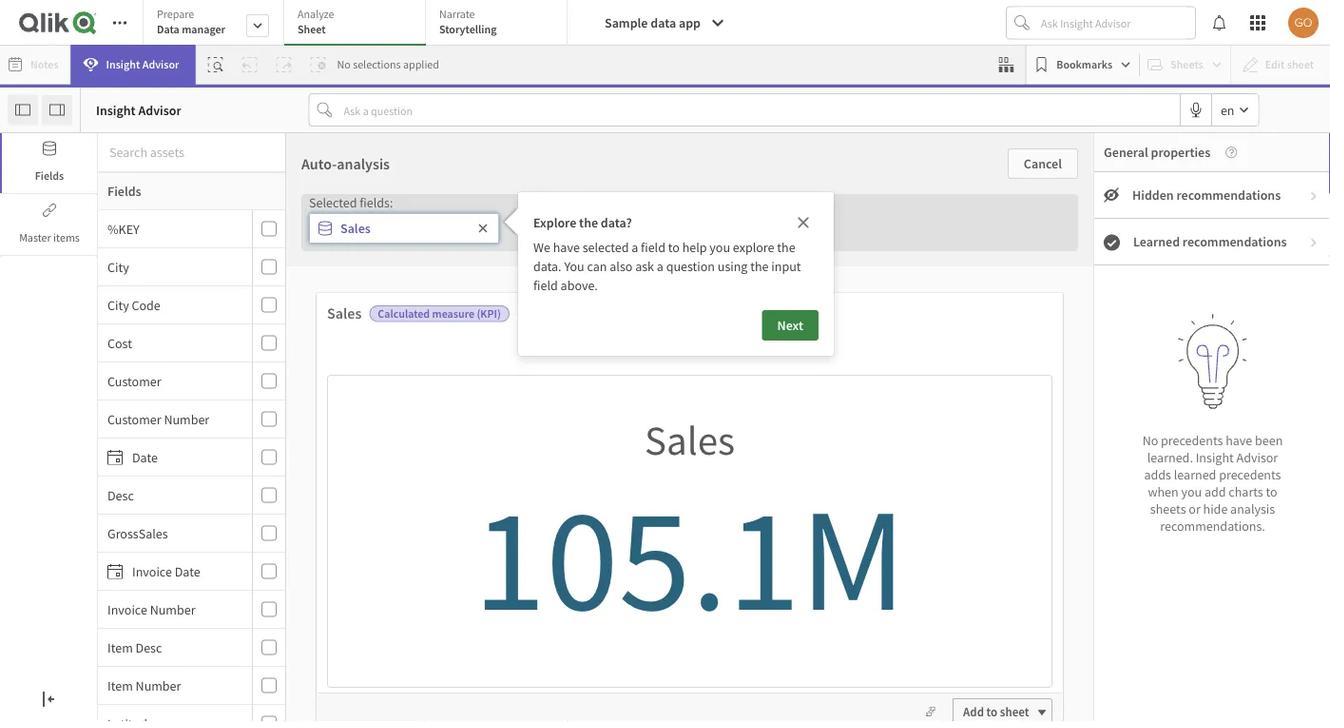 Task type: describe. For each thing, give the bounding box(es) containing it.
item number
[[107, 677, 181, 694]]

sales inside sales 105.1m
[[645, 414, 735, 466]]

explore for explore the data?
[[534, 214, 577, 231]]

item for item number
[[107, 677, 133, 694]]

above.
[[561, 277, 598, 294]]

. any found insights can be saved to this sheet.
[[570, 501, 761, 573]]

1 horizontal spatial fields
[[107, 183, 141, 200]]

learned
[[1175, 466, 1217, 483]]

or inside no precedents have been learned. insight advisor adds learned precedents when you add charts to sheets or hide analysis recommendations.
[[1189, 500, 1201, 517]]

question
[[667, 258, 715, 275]]

105.1m
[[474, 466, 907, 649]]

1 master items button from the left
[[0, 195, 97, 255]]

we have selected a field to help you explore the data. you can also ask a question using the input field above.
[[534, 239, 801, 294]]

this inside . any found insights can be saved to this sheet.
[[740, 530, 761, 547]]

start
[[968, 476, 994, 493]]

invoice number
[[107, 601, 196, 618]]

0 vertical spatial field
[[641, 239, 666, 256]]

your inside the explore your data directly or let qlik generate insights for you with
[[365, 476, 391, 493]]

date inside menu item
[[132, 449, 158, 466]]

this inside . save any insights you discover to this sheet.
[[458, 556, 478, 573]]

cancel
[[1024, 155, 1063, 172]]

item for item desc
[[107, 639, 133, 656]]

(kpi)
[[477, 306, 501, 321]]

add to sheet
[[964, 704, 1030, 719]]

date inside "menu item"
[[175, 563, 200, 580]]

have
[[610, 437, 643, 456]]

hide properties image
[[49, 102, 65, 117]]

invoice date menu item
[[98, 553, 285, 591]]

prepare data manager
[[157, 7, 225, 37]]

next
[[778, 317, 804, 334]]

city code button
[[98, 296, 248, 313]]

directly
[[421, 476, 463, 493]]

deselect field image
[[478, 223, 489, 234]]

1 vertical spatial precedents
[[1220, 466, 1282, 483]]

save
[[462, 527, 488, 544]]

invoice date
[[132, 563, 200, 580]]

to start creating visualizations and build your new sheet.
[[821, 476, 1000, 547]]

calculated measure (kpi)
[[378, 306, 501, 321]]

item desc button
[[98, 639, 248, 656]]

menu inside 105.1m application
[[98, 210, 285, 722]]

when
[[1149, 483, 1179, 500]]

adding
[[746, 218, 812, 247]]

insight inside insight advisor dropdown button
[[106, 57, 140, 72]]

insights for . save any insights you discover to this sheet.
[[325, 556, 368, 573]]

data.
[[534, 258, 562, 275]]

to inside . save any insights you discover to this sheet.
[[444, 556, 455, 573]]

creating
[[821, 504, 867, 521]]

number for customer number
[[164, 410, 209, 428]]

selected
[[583, 239, 629, 256]]

item desc menu item
[[98, 629, 285, 667]]

option
[[485, 218, 548, 247]]

%key menu item
[[98, 210, 285, 248]]

analyze
[[298, 7, 334, 21]]

sheet...
[[881, 218, 950, 247]]

explore
[[733, 239, 775, 256]]

1 vertical spatial the
[[778, 239, 796, 256]]

city for city
[[107, 258, 129, 275]]

build
[[972, 504, 1000, 521]]

Search assets text field
[[98, 135, 285, 169]]

next button
[[762, 310, 819, 341]]

selections tool image
[[999, 57, 1014, 72]]

ask
[[636, 258, 654, 275]]

can inside . any found insights can be saved to this sheet.
[[652, 530, 672, 547]]

found
[[570, 530, 603, 547]]

new
[[895, 530, 918, 547]]

code
[[132, 296, 161, 313]]

date menu item
[[98, 439, 285, 477]]

item number button
[[98, 677, 248, 694]]

applied
[[403, 57, 439, 72]]

measure
[[432, 306, 475, 321]]

master items
[[19, 230, 80, 245]]

advisor up the be
[[673, 503, 712, 518]]

hidden
[[1133, 186, 1175, 204]]

sheet
[[1001, 704, 1030, 719]]

0 vertical spatial precedents
[[1162, 432, 1224, 449]]

below
[[552, 218, 611, 247]]

latitude menu item
[[98, 705, 285, 722]]

manager
[[182, 22, 225, 37]]

to left get
[[615, 218, 635, 247]]

learned.
[[1148, 449, 1194, 466]]

input
[[772, 258, 801, 275]]

adds
[[1145, 466, 1172, 483]]

also
[[610, 258, 633, 275]]

to right adding
[[817, 218, 837, 247]]

an
[[456, 218, 480, 247]]

qlik
[[497, 476, 519, 493]]

2 vertical spatial a
[[646, 437, 654, 456]]

hide assets image
[[15, 102, 30, 117]]

you inside the explore your data directly or let qlik generate insights for you with
[[454, 501, 475, 518]]

selected
[[309, 194, 357, 211]]

choose
[[380, 218, 452, 247]]

number for invoice number
[[150, 601, 196, 618]]

insights inside the explore your data directly or let qlik generate insights for you with
[[390, 501, 433, 518]]

question?
[[657, 437, 721, 456]]

tab list inside 105.1m application
[[143, 0, 568, 48]]

0 vertical spatial analysis
[[337, 154, 390, 173]]

sheet. inside . any found insights can be saved to this sheet.
[[649, 556, 682, 573]]

Ask a question text field
[[340, 95, 1180, 125]]

desc button
[[98, 487, 248, 504]]

hidden recommendations
[[1133, 186, 1282, 204]]

let
[[480, 476, 494, 493]]

item desc
[[107, 639, 162, 656]]

to inside button
[[987, 704, 998, 719]]

customer menu item
[[98, 362, 285, 400]]

invoice number button
[[98, 601, 248, 618]]

0 horizontal spatial field
[[534, 277, 558, 294]]

insight advisor inside dropdown button
[[106, 57, 179, 72]]

you inside no precedents have been learned. insight advisor adds learned precedents when you add charts to sheets or hide analysis recommendations.
[[1182, 483, 1203, 500]]

have a question?
[[610, 437, 721, 456]]

visualizations
[[869, 504, 945, 521]]

or inside the explore your data directly or let qlik generate insights for you with
[[465, 476, 477, 493]]

. for save
[[456, 527, 459, 544]]

explore your data directly or let qlik generate insights for you with
[[321, 476, 519, 518]]

get
[[639, 218, 669, 247]]

cost menu item
[[98, 324, 285, 362]]

small image
[[1104, 234, 1121, 251]]

%key
[[107, 220, 140, 237]]

master
[[19, 230, 51, 245]]

sample data app button
[[594, 8, 737, 38]]



Task type: locate. For each thing, give the bounding box(es) containing it.
item inside 'menu item'
[[107, 639, 133, 656]]

invoice date button
[[98, 563, 248, 580]]

2 item from the top
[[107, 677, 133, 694]]

prepare
[[157, 7, 194, 21]]

tab list
[[143, 0, 568, 48]]

0 vertical spatial recommendations
[[1177, 186, 1282, 204]]

Ask Insight Advisor text field
[[1038, 8, 1196, 38]]

0 vertical spatial customer
[[107, 372, 161, 390]]

been
[[1256, 432, 1284, 449]]

insights for . any found insights can be saved to this sheet.
[[606, 530, 649, 547]]

you left add
[[1182, 483, 1203, 500]]

. for any
[[724, 501, 728, 518]]

app
[[679, 14, 701, 31]]

recommendations down hidden recommendations "button"
[[1183, 233, 1288, 250]]

explore the data?
[[534, 214, 632, 231]]

0 vertical spatial number
[[164, 410, 209, 428]]

0 vertical spatial no
[[337, 57, 351, 72]]

no precedents have been learned. insight advisor adds learned precedents when you add charts to sheets or hide analysis recommendations.
[[1143, 432, 1284, 535]]

narrate storytelling
[[439, 7, 497, 37]]

2 city from the top
[[107, 296, 129, 313]]

0 horizontal spatial .
[[456, 527, 459, 544]]

city for city code
[[107, 296, 129, 313]]

1 vertical spatial insights
[[606, 530, 649, 547]]

have
[[553, 239, 580, 256], [1226, 432, 1253, 449]]

date
[[132, 449, 158, 466], [175, 563, 200, 580]]

field down data.
[[534, 277, 558, 294]]

advisor inside no precedents have been learned. insight advisor adds learned precedents when you add charts to sheets or hide analysis recommendations.
[[1237, 449, 1279, 466]]

. inside . any found insights can be saved to this sheet.
[[724, 501, 728, 518]]

a right the ask
[[657, 258, 664, 275]]

have up you
[[553, 239, 580, 256]]

1 vertical spatial invoice
[[107, 601, 147, 618]]

have inside 'we have selected a field to help you explore the data. you can also ask a question using the input field above.'
[[553, 239, 580, 256]]

to inside 'we have selected a field to help you explore the data. you can also ask a question using the input field above.'
[[668, 239, 680, 256]]

invoice inside menu item
[[107, 601, 147, 618]]

1 vertical spatial have
[[1226, 432, 1253, 449]]

invoice
[[132, 563, 172, 580], [107, 601, 147, 618]]

0 horizontal spatial your
[[365, 476, 391, 493]]

customer number
[[107, 410, 209, 428]]

desc inside 'menu item'
[[136, 639, 162, 656]]

1 horizontal spatial analysis
[[1231, 500, 1276, 517]]

0 vertical spatial desc
[[107, 487, 134, 504]]

and
[[948, 504, 969, 521]]

add
[[964, 704, 985, 719]]

invoice up invoice number
[[132, 563, 172, 580]]

item inside "menu item"
[[107, 677, 133, 694]]

city left code
[[107, 296, 129, 313]]

sales down selected fields:
[[341, 220, 371, 237]]

2 horizontal spatial sheet.
[[921, 530, 955, 547]]

item number menu item
[[98, 667, 285, 705]]

%key button
[[98, 220, 248, 237]]

can
[[587, 258, 607, 275], [652, 530, 672, 547]]

desc up the grosssales
[[107, 487, 134, 504]]

advisor inside dropdown button
[[142, 57, 179, 72]]

any
[[491, 527, 511, 544]]

customer number menu item
[[98, 400, 285, 439]]

grosssales menu item
[[98, 515, 285, 553]]

a up the ask
[[632, 239, 639, 256]]

this
[[841, 218, 876, 247], [740, 530, 761, 547], [458, 556, 478, 573]]

1 vertical spatial no
[[1143, 432, 1159, 449]]

1 horizontal spatial sheet.
[[649, 556, 682, 573]]

0 horizontal spatial have
[[553, 239, 580, 256]]

2 horizontal spatial the
[[778, 239, 796, 256]]

.
[[724, 501, 728, 518], [456, 527, 459, 544]]

1 vertical spatial this
[[740, 530, 761, 547]]

data?
[[601, 214, 632, 231]]

1 horizontal spatial .
[[724, 501, 728, 518]]

number down item desc "button"
[[136, 677, 181, 694]]

number for item number
[[136, 677, 181, 694]]

2 horizontal spatial insights
[[606, 530, 649, 547]]

0 horizontal spatial sheet.
[[481, 556, 515, 573]]

insights down ask
[[606, 530, 649, 547]]

0 horizontal spatial or
[[465, 476, 477, 493]]

you up using
[[710, 239, 731, 256]]

menu
[[98, 210, 285, 722]]

2 vertical spatial sales
[[645, 414, 735, 466]]

advisor down insight advisor dropdown button
[[138, 101, 181, 118]]

advisor
[[142, 57, 179, 72], [138, 101, 181, 118], [1237, 449, 1279, 466], [673, 503, 712, 518]]

recommendations down 'help' image
[[1177, 186, 1282, 204]]

0 horizontal spatial no
[[337, 57, 351, 72]]

customer inside customer number 'menu item'
[[107, 410, 161, 428]]

2 vertical spatial the
[[751, 258, 769, 275]]

1 city from the top
[[107, 258, 129, 275]]

your inside to start creating visualizations and build your new sheet.
[[867, 530, 892, 547]]

invoice inside "menu item"
[[132, 563, 172, 580]]

help image
[[1211, 146, 1238, 158]]

1 horizontal spatial this
[[740, 530, 761, 547]]

hide
[[1204, 500, 1228, 517]]

fields:
[[360, 194, 393, 211]]

1 vertical spatial field
[[534, 277, 558, 294]]

to right saved
[[726, 530, 738, 547]]

you inside 'we have selected a field to help you explore the data. you can also ask a question using the input field above.'
[[710, 239, 731, 256]]

explore inside the explore your data directly or let qlik generate insights for you with
[[321, 476, 363, 493]]

number up item desc "button"
[[150, 601, 196, 618]]

1 item from the top
[[107, 639, 133, 656]]

2 master items button from the left
[[2, 195, 97, 255]]

0 vertical spatial your
[[365, 476, 391, 493]]

number inside menu item
[[150, 601, 196, 618]]

1 vertical spatial recommendations
[[1183, 233, 1288, 250]]

number
[[164, 410, 209, 428], [150, 601, 196, 618], [136, 677, 181, 694]]

data left directly
[[393, 476, 418, 493]]

your up generate
[[365, 476, 391, 493]]

desc inside menu item
[[107, 487, 134, 504]]

data
[[157, 22, 180, 37]]

0 vertical spatial invoice
[[132, 563, 172, 580]]

insights down generate
[[325, 556, 368, 573]]

0 horizontal spatial a
[[632, 239, 639, 256]]

customer inside customer menu item
[[107, 372, 161, 390]]

sales
[[341, 220, 371, 237], [327, 303, 362, 322], [645, 414, 735, 466]]

1 horizontal spatial explore
[[534, 214, 577, 231]]

sales 105.1m
[[474, 414, 907, 649]]

the
[[579, 214, 598, 231], [778, 239, 796, 256], [751, 258, 769, 275]]

1 vertical spatial can
[[652, 530, 672, 547]]

you inside . save any insights you discover to this sheet.
[[371, 556, 392, 573]]

to right discover
[[444, 556, 455, 573]]

to inside to start creating visualizations and build your new sheet.
[[954, 476, 966, 493]]

grosssales
[[107, 525, 168, 542]]

sales right have
[[645, 414, 735, 466]]

the up 'input'
[[778, 239, 796, 256]]

insight advisor down insight advisor dropdown button
[[96, 101, 181, 118]]

customer for customer number
[[107, 410, 161, 428]]

1 horizontal spatial or
[[1189, 500, 1201, 517]]

any
[[730, 501, 751, 518]]

help
[[683, 239, 707, 256]]

city code
[[107, 296, 161, 313]]

1 vertical spatial .
[[456, 527, 459, 544]]

1 horizontal spatial no
[[1143, 432, 1159, 449]]

sales left calculated on the left
[[327, 303, 362, 322]]

sheet. down the be
[[649, 556, 682, 573]]

no
[[337, 57, 351, 72], [1143, 432, 1159, 449]]

with
[[477, 501, 502, 518]]

auto-analysis
[[302, 154, 390, 173]]

insights inside . save any insights you discover to this sheet.
[[325, 556, 368, 573]]

en button
[[1213, 94, 1259, 126]]

narrate
[[439, 7, 475, 21]]

selected fields:
[[309, 194, 393, 211]]

number down customer menu item on the left bottom of page
[[164, 410, 209, 428]]

no inside no precedents have been learned. insight advisor adds learned precedents when you add charts to sheets or hide analysis recommendations.
[[1143, 432, 1159, 449]]

1 horizontal spatial data
[[651, 14, 676, 31]]

no up adds
[[1143, 432, 1159, 449]]

1 horizontal spatial have
[[1226, 432, 1253, 449]]

to left help on the top right
[[668, 239, 680, 256]]

sheet. inside to start creating visualizations and build your new sheet.
[[921, 530, 955, 547]]

advisor down data at the top left
[[142, 57, 179, 72]]

items
[[53, 230, 80, 245]]

0 horizontal spatial the
[[579, 214, 598, 231]]

sheet. for this
[[481, 556, 515, 573]]

have left been
[[1226, 432, 1253, 449]]

2 vertical spatial this
[[458, 556, 478, 573]]

be
[[674, 530, 688, 547]]

insight advisor down data at the top left
[[106, 57, 179, 72]]

1 vertical spatial date
[[175, 563, 200, 580]]

view disabled image
[[1104, 187, 1120, 203]]

0 vertical spatial item
[[107, 639, 133, 656]]

insights inside . any found insights can be saved to this sheet.
[[606, 530, 649, 547]]

properties
[[1152, 144, 1211, 161]]

recommendations for learned recommendations
[[1183, 233, 1288, 250]]

0 vertical spatial data
[[651, 14, 676, 31]]

cancel button
[[1008, 148, 1079, 179]]

sheet. inside . save any insights you discover to this sheet.
[[481, 556, 515, 573]]

invoice for invoice number
[[107, 601, 147, 618]]

1 vertical spatial a
[[657, 258, 664, 275]]

recommendations
[[1177, 186, 1282, 204], [1183, 233, 1288, 250]]

date button
[[98, 449, 248, 466]]

0 vertical spatial can
[[587, 258, 607, 275]]

customer up date button
[[107, 410, 161, 428]]

insights
[[390, 501, 433, 518], [606, 530, 649, 547], [325, 556, 368, 573]]

number inside 'menu item'
[[164, 410, 209, 428]]

explore up generate
[[321, 476, 363, 493]]

customer button
[[98, 372, 248, 390]]

ask insight advisor
[[615, 503, 712, 518]]

0 vertical spatial have
[[553, 239, 580, 256]]

your
[[365, 476, 391, 493], [867, 530, 892, 547]]

precedents down been
[[1220, 466, 1282, 483]]

field
[[641, 239, 666, 256], [534, 277, 558, 294]]

advisor up the charts
[[1237, 449, 1279, 466]]

1 vertical spatial your
[[867, 530, 892, 547]]

field up the ask
[[641, 239, 666, 256]]

0 horizontal spatial can
[[587, 258, 607, 275]]

a right have
[[646, 437, 654, 456]]

this down save
[[458, 556, 478, 573]]

1 horizontal spatial the
[[751, 258, 769, 275]]

item down item desc
[[107, 677, 133, 694]]

this left the sheet...
[[841, 218, 876, 247]]

no selections applied
[[337, 57, 439, 72]]

have inside no precedents have been learned. insight advisor adds learned precedents when you add charts to sheets or hide analysis recommendations.
[[1226, 432, 1253, 449]]

to inside no precedents have been learned. insight advisor adds learned precedents when you add charts to sheets or hide analysis recommendations.
[[1267, 483, 1278, 500]]

ask
[[615, 503, 633, 518]]

or
[[465, 476, 477, 493], [1189, 500, 1201, 517]]

to left start on the bottom right of the page
[[954, 476, 966, 493]]

the left the data?
[[579, 214, 598, 231]]

item
[[107, 639, 133, 656], [107, 677, 133, 694]]

0 horizontal spatial insights
[[325, 556, 368, 573]]

no for no precedents have been learned. insight advisor adds learned precedents when you add charts to sheets or hide analysis recommendations.
[[1143, 432, 1159, 449]]

city menu item
[[98, 248, 285, 286]]

date down customer number
[[132, 449, 158, 466]]

. left any
[[724, 501, 728, 518]]

precedents up learned
[[1162, 432, 1224, 449]]

1 vertical spatial number
[[150, 601, 196, 618]]

insights left for on the bottom of page
[[390, 501, 433, 518]]

0 horizontal spatial explore
[[321, 476, 363, 493]]

0 horizontal spatial date
[[132, 449, 158, 466]]

0 horizontal spatial desc
[[107, 487, 134, 504]]

1 vertical spatial insight advisor
[[96, 101, 181, 118]]

customer number button
[[98, 410, 248, 428]]

0 horizontal spatial this
[[458, 556, 478, 573]]

we
[[534, 239, 551, 256]]

desc down invoice number
[[136, 639, 162, 656]]

general
[[1104, 144, 1149, 161]]

1 vertical spatial or
[[1189, 500, 1201, 517]]

1 vertical spatial explore
[[321, 476, 363, 493]]

discover
[[394, 556, 441, 573]]

the down explore
[[751, 258, 769, 275]]

sheet. down any
[[481, 556, 515, 573]]

to inside . any found insights can be saved to this sheet.
[[726, 530, 738, 547]]

this down any
[[740, 530, 761, 547]]

0 vertical spatial city
[[107, 258, 129, 275]]

0 vertical spatial date
[[132, 449, 158, 466]]

data inside the explore your data directly or let qlik generate insights for you with
[[393, 476, 418, 493]]

learned
[[1134, 233, 1181, 250]]

1 vertical spatial desc
[[136, 639, 162, 656]]

date down grosssales menu item
[[175, 563, 200, 580]]

analysis inside no precedents have been learned. insight advisor adds learned precedents when you add charts to sheets or hide analysis recommendations.
[[1231, 500, 1276, 517]]

0 vertical spatial or
[[465, 476, 477, 493]]

insight advisor button
[[71, 45, 195, 85]]

city code menu item
[[98, 286, 285, 324]]

customer for customer
[[107, 372, 161, 390]]

0 vertical spatial a
[[632, 239, 639, 256]]

bookmarks
[[1057, 57, 1113, 72]]

no for no selections applied
[[337, 57, 351, 72]]

data inside button
[[651, 14, 676, 31]]

2 customer from the top
[[107, 410, 161, 428]]

search image
[[592, 502, 615, 519]]

to right the charts
[[1267, 483, 1278, 500]]

fields up master items
[[35, 168, 64, 183]]

you left discover
[[371, 556, 392, 573]]

can inside 'we have selected a field to help you explore the data. you can also ask a question using the input field above.'
[[587, 258, 607, 275]]

0 vertical spatial insights
[[390, 501, 433, 518]]

1 vertical spatial data
[[393, 476, 418, 493]]

2 vertical spatial insights
[[325, 556, 368, 573]]

using
[[718, 258, 748, 275]]

. inside . save any insights you discover to this sheet.
[[456, 527, 459, 544]]

0 vertical spatial .
[[724, 501, 728, 518]]

calculated
[[378, 306, 430, 321]]

fields up %key
[[107, 183, 141, 200]]

you right for on the bottom of page
[[454, 501, 475, 518]]

can left the be
[[652, 530, 672, 547]]

can down selected
[[587, 258, 607, 275]]

recommendations inside button
[[1183, 233, 1288, 250]]

add
[[1205, 483, 1227, 500]]

0 horizontal spatial analysis
[[337, 154, 390, 173]]

invoice up item desc
[[107, 601, 147, 618]]

generate
[[338, 501, 387, 518]]

bookmarks button
[[1030, 49, 1136, 80]]

1 horizontal spatial your
[[867, 530, 892, 547]]

0 vertical spatial sales
[[341, 220, 371, 237]]

sample
[[605, 14, 648, 31]]

1 horizontal spatial insights
[[390, 501, 433, 518]]

desc menu item
[[98, 477, 285, 515]]

learned recommendations
[[1134, 233, 1288, 250]]

1 vertical spatial sales
[[327, 303, 362, 322]]

0 horizontal spatial data
[[393, 476, 418, 493]]

analysis up selected fields:
[[337, 154, 390, 173]]

1 horizontal spatial can
[[652, 530, 672, 547]]

item up "item number"
[[107, 639, 133, 656]]

menu containing %key
[[98, 210, 285, 722]]

2 horizontal spatial this
[[841, 218, 876, 247]]

number inside "menu item"
[[136, 677, 181, 694]]

no left the selections
[[337, 57, 351, 72]]

1 customer from the top
[[107, 372, 161, 390]]

data left app
[[651, 14, 676, 31]]

sheets
[[1151, 500, 1187, 517]]

analysis
[[337, 154, 390, 173], [1231, 500, 1276, 517]]

1 horizontal spatial desc
[[136, 639, 162, 656]]

0 vertical spatial insight advisor
[[106, 57, 179, 72]]

. save any insights you discover to this sheet.
[[325, 527, 515, 573]]

sheet. right new
[[921, 530, 955, 547]]

0 horizontal spatial fields
[[35, 168, 64, 183]]

to right add
[[987, 704, 998, 719]]

sheet. for new
[[921, 530, 955, 547]]

0 vertical spatial this
[[841, 218, 876, 247]]

sample data app
[[605, 14, 701, 31]]

insight inside no precedents have been learned. insight advisor adds learned precedents when you add charts to sheets or hide analysis recommendations.
[[1196, 449, 1235, 466]]

2 vertical spatial number
[[136, 677, 181, 694]]

1 horizontal spatial field
[[641, 239, 666, 256]]

1 vertical spatial city
[[107, 296, 129, 313]]

or left let
[[465, 476, 477, 493]]

explore for explore your data directly or let qlik generate insights for you with
[[321, 476, 363, 493]]

your left new
[[867, 530, 892, 547]]

tab list containing prepare
[[143, 0, 568, 48]]

city down %key
[[107, 258, 129, 275]]

hidden recommendations button
[[1095, 172, 1331, 219]]

1 vertical spatial customer
[[107, 410, 161, 428]]

a
[[632, 239, 639, 256], [657, 258, 664, 275], [646, 437, 654, 456]]

recommendations inside "button"
[[1177, 186, 1282, 204]]

started
[[674, 218, 741, 247]]

or left hide
[[1189, 500, 1201, 517]]

analyze sheet
[[298, 7, 334, 37]]

grosssales button
[[98, 525, 248, 542]]

recommendations for hidden recommendations
[[1177, 186, 1282, 204]]

invoice number menu item
[[98, 591, 285, 629]]

1 horizontal spatial date
[[175, 563, 200, 580]]

explore up we
[[534, 214, 577, 231]]

analysis right hide
[[1231, 500, 1276, 517]]

insight
[[106, 57, 140, 72], [96, 101, 136, 118], [1196, 449, 1235, 466], [636, 503, 671, 518]]

. left save
[[456, 527, 459, 544]]

0 vertical spatial the
[[579, 214, 598, 231]]

1 horizontal spatial a
[[646, 437, 654, 456]]

105.1m application
[[0, 0, 1331, 722]]

0 vertical spatial explore
[[534, 214, 577, 231]]

2 horizontal spatial a
[[657, 258, 664, 275]]

invoice for invoice date
[[132, 563, 172, 580]]

customer down the cost
[[107, 372, 161, 390]]

1 vertical spatial item
[[107, 677, 133, 694]]

1 vertical spatial analysis
[[1231, 500, 1276, 517]]



Task type: vqa. For each thing, say whether or not it's contained in the screenshot.
right OR
yes



